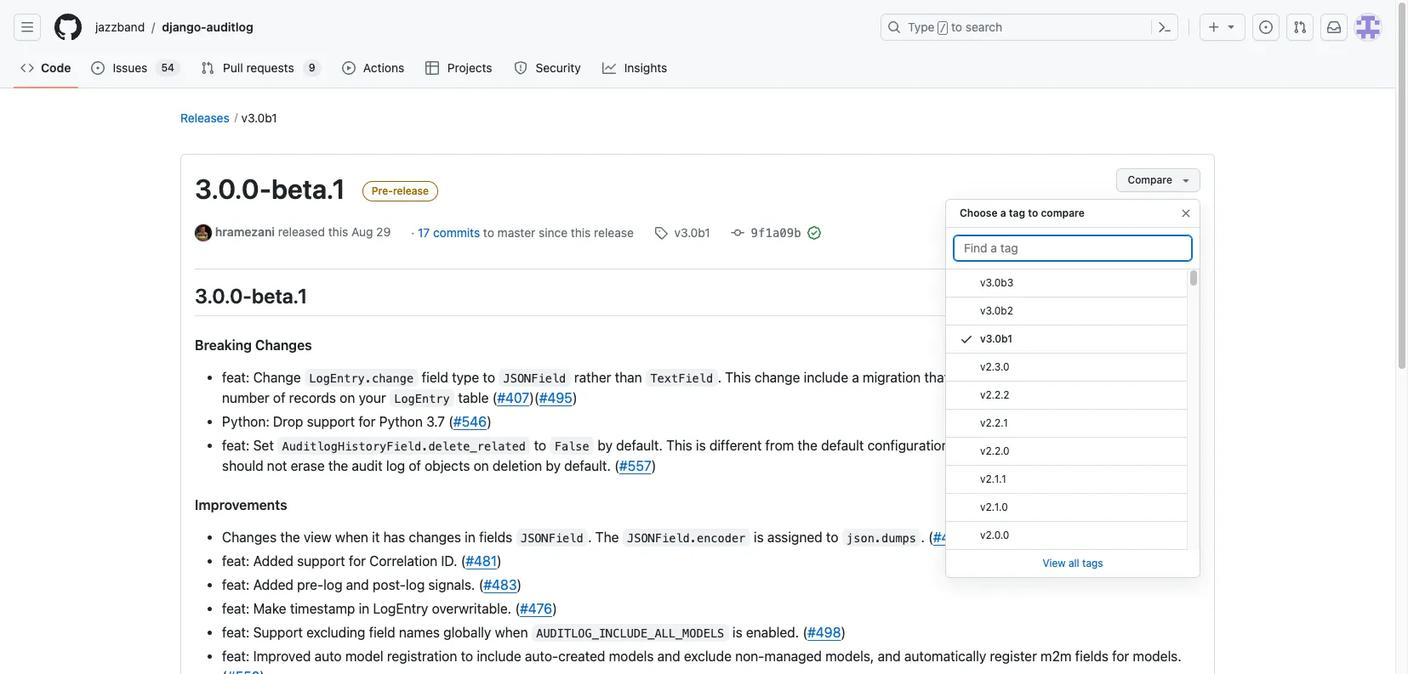 Task type: locate. For each thing, give the bounding box(es) containing it.
by
[[598, 438, 613, 453], [546, 458, 561, 474]]

include right change
[[804, 370, 848, 385]]

v2.2.1 link
[[946, 410, 1187, 438]]

field up model
[[369, 625, 395, 640]]

0 vertical spatial 3.0.0-
[[195, 173, 272, 205]]

logentry inside the changes the view when it has changes in fields jsonfield . the jsonfield.encoder is assigned to json.dumps . ( #489 ) feat: added support for correlation id. ( #481 ) feat: added pre-log and post-log signals. ( #483 ) feat: make timestamp in logentry overwritable. ( #476 ) feat: support excluding field names globally when auditlog_include_all_models is enabled. ( #498 ) feat: improved auto model registration to include auto-created models and exclude non-managed models, and automatically register m2m fields for models. (
[[373, 601, 428, 616]]

this left the aug
[[328, 225, 348, 239]]

2 horizontal spatial on
[[1151, 370, 1166, 385]]

. left the
[[588, 530, 592, 545]]

0 horizontal spatial issue opened image
[[91, 61, 105, 75]]

logentry up 3.7
[[394, 392, 450, 405]]

3.0.0- for pre-
[[195, 173, 272, 205]]

list
[[88, 14, 870, 41]]

0 vertical spatial v3.0b1
[[241, 111, 277, 125]]

fields right m2m
[[1075, 649, 1109, 664]]

released
[[278, 225, 325, 239]]

to right assigned
[[826, 530, 838, 545]]

list containing jazzband
[[88, 14, 870, 41]]

feat: up the should
[[222, 438, 250, 453]]

django-auditlog link
[[155, 14, 260, 41]]

2 vertical spatial v3.0b1
[[980, 333, 1013, 345]]

2 vertical spatial of
[[409, 458, 421, 474]]

different
[[709, 438, 762, 453]]

0 vertical spatial include
[[804, 370, 848, 385]]

and right models
[[657, 649, 680, 664]]

make
[[253, 601, 286, 616]]

issue opened image left git pull request image
[[1259, 20, 1273, 34]]

feat: left the make at bottom left
[[222, 601, 250, 616]]

1 vertical spatial when
[[495, 625, 528, 640]]

we
[[1172, 438, 1189, 453]]

enabled.
[[746, 625, 799, 640]]

3.7
[[426, 414, 445, 429]]

the left view
[[280, 530, 300, 545]]

feat: left support
[[222, 625, 250, 640]]

1 vertical spatial issue opened image
[[91, 61, 105, 75]]

for
[[358, 414, 376, 429], [349, 553, 366, 569], [1112, 649, 1129, 664]]

0 vertical spatial issue opened image
[[1259, 20, 1273, 34]]

models.
[[1133, 649, 1182, 664]]

) down rather
[[572, 390, 577, 405]]

logentry.change
[[309, 371, 414, 385]]

notifications image
[[1327, 20, 1341, 34]]

of down auditloghistoryfield.delete_related
[[409, 458, 421, 474]]

0 vertical spatial release
[[393, 185, 429, 197]]

is left assigned
[[754, 530, 764, 545]]

1 vertical spatial added
[[253, 577, 294, 593]]

release left tag image
[[594, 226, 634, 240]]

code link
[[14, 55, 78, 81]]

plus image
[[1207, 20, 1221, 34]]

a left tag
[[1000, 207, 1006, 220]]

1 vertical spatial logentry
[[373, 601, 428, 616]]

when down #476 on the bottom left
[[495, 625, 528, 640]]

1 horizontal spatial field
[[422, 370, 448, 385]]

a left migration
[[852, 370, 859, 385]]

v3.0b1 link left commit image
[[654, 224, 710, 242]]

1 vertical spatial beta.1
[[252, 284, 307, 308]]

0 horizontal spatial release
[[393, 185, 429, 197]]

0 horizontal spatial include
[[477, 649, 521, 664]]

textfield
[[650, 371, 713, 385]]

the
[[595, 530, 619, 545]]

the right depending
[[1170, 370, 1190, 385]]

migration
[[863, 370, 921, 385]]

on
[[1151, 370, 1166, 385], [340, 390, 355, 405], [474, 458, 489, 474]]

graph image
[[603, 61, 616, 75]]

#489 link
[[933, 530, 967, 545]]

from
[[765, 438, 794, 453]]

1 vertical spatial in
[[359, 601, 370, 616]]

1 horizontal spatial on
[[474, 458, 489, 474]]

feat: left pre-
[[222, 577, 250, 593]]

this
[[725, 370, 751, 385], [666, 438, 692, 453]]

1 vertical spatial of
[[953, 438, 965, 453]]

) down logentry table ( #407 )( #495 )
[[487, 414, 492, 429]]

0 vertical spatial jsonfield
[[503, 371, 566, 385]]

support down view
[[297, 553, 345, 569]]

homepage image
[[54, 14, 82, 41]]

2 horizontal spatial v3.0b1 link
[[946, 326, 1187, 354]]

the left audit
[[328, 458, 348, 474]]

feat: set auditloghistoryfield.delete_related to false by default. this is different from the default configuration of django's genericrelation
[[222, 438, 1136, 453]]

1 vertical spatial include
[[477, 649, 521, 664]]

1 horizontal spatial default.
[[616, 438, 663, 453]]

9
[[309, 61, 315, 74]]

feat: down improvements
[[222, 553, 250, 569]]

default. down false
[[564, 458, 611, 474]]

beta.1 up breaking changes
[[252, 284, 307, 308]]

is up non-
[[733, 625, 742, 640]]

v2.0.0
[[980, 529, 1009, 542]]

1 horizontal spatial release
[[594, 226, 634, 240]]

2 3.0.0- from the top
[[195, 284, 252, 308]]

#489
[[933, 530, 967, 545]]

of down change
[[273, 390, 286, 405]]

#557 )
[[619, 458, 656, 474]]

1 3.0.0-beta.1 from the top
[[195, 173, 345, 205]]

field inside the changes the view when it has changes in fields jsonfield . the jsonfield.encoder is assigned to json.dumps . ( #489 ) feat: added support for correlation id. ( #481 ) feat: added pre-log and post-log signals. ( #483 ) feat: make timestamp in logentry overwritable. ( #476 ) feat: support excluding field names globally when auditlog_include_all_models is enabled. ( #498 ) feat: improved auto model registration to include auto-created models and exclude non-managed models, and automatically register m2m fields for models. (
[[369, 625, 395, 640]]

log down correlation
[[406, 577, 425, 593]]

jsonfield inside the changes the view when it has changes in fields jsonfield . the jsonfield.encoder is assigned to json.dumps . ( #489 ) feat: added support for correlation id. ( #481 ) feat: added pre-log and post-log signals. ( #483 ) feat: make timestamp in logentry overwritable. ( #476 ) feat: support excluding field names globally when auditlog_include_all_models is enabled. ( #498 ) feat: improved auto model registration to include auto-created models and exclude non-managed models, and automatically register m2m fields for models. (
[[521, 531, 583, 545]]

1 vertical spatial by
[[546, 458, 561, 474]]

0 vertical spatial beta.1
[[272, 173, 345, 205]]

/ for jazzband
[[152, 20, 155, 34]]

django-
[[162, 20, 206, 34]]

1 horizontal spatial include
[[804, 370, 848, 385]]

/ left django-
[[152, 20, 155, 34]]

changes
[[255, 337, 312, 353], [222, 530, 277, 545]]

2 vertical spatial on
[[474, 458, 489, 474]]

v3.0b1 for the check image
[[980, 333, 1013, 345]]

v3.0b1 for tag image
[[674, 226, 710, 240]]

issue opened image left the issues
[[91, 61, 105, 75]]

3.0.0-beta.1 for pre-
[[195, 173, 345, 205]]

by right false
[[598, 438, 613, 453]]

beta.1 up hramezani released this aug 29
[[272, 173, 345, 205]]

log inside , but we should not erase the audit log of objects on deletion by default. (
[[386, 458, 405, 474]]

to left search
[[951, 20, 962, 34]]

6 feat: from the top
[[222, 625, 250, 640]]

the right from
[[798, 438, 818, 453]]

default. up #557 )
[[616, 438, 663, 453]]

support
[[307, 414, 355, 429], [297, 553, 345, 569]]

0 horizontal spatial /
[[152, 20, 155, 34]]

objects
[[425, 458, 470, 474]]

include down globally
[[477, 649, 521, 664]]

log down auditloghistoryfield.delete_related
[[386, 458, 405, 474]]

1 vertical spatial 3.0.0-beta.1
[[195, 284, 307, 308]]

2 horizontal spatial of
[[953, 438, 965, 453]]

0 horizontal spatial field
[[369, 625, 395, 640]]

for left correlation
[[349, 553, 366, 569]]

0 vertical spatial when
[[335, 530, 368, 545]]

/ inside jazzband / django-auditlog
[[152, 20, 155, 34]]

.
[[718, 370, 721, 385], [588, 530, 592, 545], [921, 530, 925, 545]]

v3.0b1 right tag image
[[674, 226, 710, 240]]

pre-
[[372, 185, 393, 197]]

1 vertical spatial on
[[340, 390, 355, 405]]

python
[[379, 414, 423, 429]]

in up excluding
[[359, 601, 370, 616]]

2 added from the top
[[253, 577, 294, 593]]

fields
[[479, 530, 512, 545], [1075, 649, 1109, 664]]

0 vertical spatial 3.0.0-beta.1
[[195, 173, 345, 205]]

0 horizontal spatial a
[[852, 370, 859, 385]]

1 horizontal spatial of
[[409, 458, 421, 474]]

2 vertical spatial is
[[733, 625, 742, 640]]

. left #489 link
[[921, 530, 925, 545]]

0 horizontal spatial and
[[346, 577, 369, 593]]

1 vertical spatial 3.0.0-
[[195, 284, 252, 308]]

0 vertical spatial on
[[1151, 370, 1166, 385]]

v2.3.0
[[980, 361, 1010, 374]]

3.0.0-beta.1 up breaking changes
[[195, 284, 307, 308]]

by inside , but we should not erase the audit log of objects on deletion by default. (
[[546, 458, 561, 474]]

1 horizontal spatial in
[[465, 530, 476, 545]]

1 vertical spatial field
[[369, 625, 395, 640]]

(
[[492, 390, 497, 405], [448, 414, 453, 429], [614, 458, 619, 474], [928, 530, 933, 545], [461, 553, 466, 569], [479, 577, 484, 593], [515, 601, 520, 616], [803, 625, 808, 640], [222, 669, 227, 675]]

1 horizontal spatial by
[[598, 438, 613, 453]]

1 vertical spatial support
[[297, 553, 345, 569]]

1 vertical spatial v3.0b1
[[674, 226, 710, 240]]

fields up #481
[[479, 530, 512, 545]]

jsonfield left the
[[521, 531, 583, 545]]

by down false
[[546, 458, 561, 474]]

python: drop support for python 3.7 ( #546 )
[[222, 414, 492, 429]]

0 vertical spatial fields
[[479, 530, 512, 545]]

support
[[253, 625, 303, 640]]

1 vertical spatial v3.0b1 link
[[654, 224, 710, 242]]

0 vertical spatial a
[[1000, 207, 1006, 220]]

2 horizontal spatial .
[[921, 530, 925, 545]]

feat:
[[222, 370, 250, 385], [222, 438, 250, 453], [222, 553, 250, 569], [222, 577, 250, 593], [222, 601, 250, 616], [222, 625, 250, 640], [222, 649, 250, 664]]

changes
[[409, 530, 461, 545]]

1 horizontal spatial a
[[1000, 207, 1006, 220]]

play image
[[342, 61, 355, 75]]

change
[[755, 370, 800, 385]]

1 vertical spatial this
[[666, 438, 692, 453]]

0 horizontal spatial is
[[696, 438, 706, 453]]

v3.0b1 down v3.0b2
[[980, 333, 1013, 345]]

2 3.0.0-beta.1 from the top
[[195, 284, 307, 308]]

0 horizontal spatial on
[[340, 390, 355, 405]]

0 vertical spatial is
[[696, 438, 706, 453]]

pre-release
[[372, 185, 429, 197]]

0 vertical spatial added
[[253, 553, 294, 569]]

on right depending
[[1151, 370, 1166, 385]]

beta.1
[[272, 173, 345, 205], [252, 284, 307, 308]]

for down your
[[358, 414, 376, 429]]

3.0.0-beta.1 up "hramezani" link
[[195, 173, 345, 205]]

include inside . this change include a migration that may take time to run depending on the number of records on your
[[804, 370, 848, 385]]

1 vertical spatial jsonfield
[[521, 531, 583, 545]]

feat: left improved
[[222, 649, 250, 664]]

tag image
[[654, 227, 668, 240]]

beta.1 for pre-
[[272, 173, 345, 205]]

v3.0b1 down pull requests
[[241, 111, 277, 125]]

v3.0b3
[[980, 277, 1014, 289]]

support down records
[[307, 414, 355, 429]]

1 vertical spatial default.
[[564, 458, 611, 474]]

triangle down image
[[1224, 20, 1238, 33]]

/ right type
[[940, 22, 946, 34]]

0 horizontal spatial default.
[[564, 458, 611, 474]]

pre-
[[297, 577, 324, 593]]

logentry down post-
[[373, 601, 428, 616]]

/ inside type / to search
[[940, 22, 946, 34]]

compare
[[1128, 174, 1172, 186]]

0 vertical spatial by
[[598, 438, 613, 453]]

v3.0b1 link up run
[[946, 326, 1187, 354]]

0 horizontal spatial fields
[[479, 530, 512, 545]]

1 horizontal spatial v3.0b1
[[674, 226, 710, 240]]

improvements
[[195, 497, 287, 513]]

excluding
[[306, 625, 365, 640]]

table
[[458, 390, 489, 405]]

3.0.0- up breaking
[[195, 284, 252, 308]]

time
[[1011, 370, 1038, 385]]

on right objects
[[474, 458, 489, 474]]

git pull request image
[[1293, 20, 1307, 34]]

29
[[376, 225, 391, 239]]

for left "models." at the bottom of the page
[[1112, 649, 1129, 664]]

2 vertical spatial for
[[1112, 649, 1129, 664]]

issue opened image
[[1259, 20, 1273, 34], [91, 61, 105, 75]]

and right models,
[[878, 649, 901, 664]]

to left run
[[1042, 370, 1054, 385]]

shield image
[[514, 61, 528, 75]]

the
[[1170, 370, 1190, 385], [798, 438, 818, 453], [328, 458, 348, 474], [280, 530, 300, 545]]

) up auto-
[[552, 601, 557, 616]]

0 vertical spatial this
[[725, 370, 751, 385]]

3.0.0- up hramezani
[[195, 173, 272, 205]]

genericrelation
[[1031, 439, 1136, 453]]

0 vertical spatial logentry
[[394, 392, 450, 405]]

release up "·"
[[393, 185, 429, 197]]

1 horizontal spatial this
[[725, 370, 751, 385]]

changes up change
[[255, 337, 312, 353]]

is left different
[[696, 438, 706, 453]]

all
[[1069, 557, 1079, 570]]

jsonfield up )(
[[503, 371, 566, 385]]

) up models,
[[841, 625, 846, 640]]

feat: up number
[[222, 370, 250, 385]]

field left type
[[422, 370, 448, 385]]

a inside . this change include a migration that may take time to run depending on the number of records on your
[[852, 370, 859, 385]]

this inside . this change include a migration that may take time to run depending on the number of records on your
[[725, 370, 751, 385]]

logentry
[[394, 392, 450, 405], [373, 601, 428, 616]]

changes down improvements
[[222, 530, 277, 545]]

and left post-
[[346, 577, 369, 593]]

0 vertical spatial of
[[273, 390, 286, 405]]

choose a tag to compare
[[960, 207, 1085, 220]]

type / to search
[[908, 20, 1002, 34]]

0 horizontal spatial of
[[273, 390, 286, 405]]

erase
[[291, 458, 325, 474]]

and
[[346, 577, 369, 593], [657, 649, 680, 664], [878, 649, 901, 664]]

1 vertical spatial changes
[[222, 530, 277, 545]]

issues
[[113, 60, 147, 75]]

choose
[[960, 207, 998, 220]]

take
[[982, 370, 1008, 385]]

v3.0b2
[[980, 305, 1013, 317]]

non-
[[735, 649, 764, 664]]

this right since
[[571, 226, 591, 240]]

1 horizontal spatial /
[[940, 22, 946, 34]]

1 horizontal spatial issue opened image
[[1259, 20, 1273, 34]]

triangle down image
[[1179, 174, 1193, 187]]

register
[[990, 649, 1037, 664]]

1 3.0.0- from the top
[[195, 173, 272, 205]]

added
[[253, 553, 294, 569], [253, 577, 294, 593]]

1 horizontal spatial .
[[718, 370, 721, 385]]

,
[[1140, 438, 1144, 453]]

#476 link
[[520, 601, 552, 616]]

v3.0b1 link down pull requests
[[241, 111, 277, 125]]

1 vertical spatial release
[[594, 226, 634, 240]]

0 horizontal spatial by
[[546, 458, 561, 474]]

pull
[[223, 60, 243, 75]]

when left it
[[335, 530, 368, 545]]

1 vertical spatial is
[[754, 530, 764, 545]]

the inside the changes the view when it has changes in fields jsonfield . the jsonfield.encoder is assigned to json.dumps . ( #489 ) feat: added support for correlation id. ( #481 ) feat: added pre-log and post-log signals. ( #483 ) feat: make timestamp in logentry overwritable. ( #476 ) feat: support excluding field names globally when auditlog_include_all_models is enabled. ( #498 ) feat: improved auto model registration to include auto-created models and exclude non-managed models, and automatically register m2m fields for models. (
[[280, 530, 300, 545]]

the inside . this change include a migration that may take time to run depending on the number of records on your
[[1170, 370, 1190, 385]]

in up #481 link
[[465, 530, 476, 545]]

command palette image
[[1158, 20, 1172, 34]]

v2.2.2 link
[[946, 382, 1187, 410]]

1 vertical spatial fields
[[1075, 649, 1109, 664]]

1 vertical spatial a
[[852, 370, 859, 385]]

. this change include a migration that may take time to run depending on the number of records on your
[[222, 370, 1190, 405]]

on down logentry.change
[[340, 390, 355, 405]]

0 horizontal spatial v3.0b1 link
[[241, 111, 277, 125]]

of left v2.2.0
[[953, 438, 965, 453]]

. right textfield
[[718, 370, 721, 385]]

releases link
[[180, 111, 229, 125]]



Task type: vqa. For each thing, say whether or not it's contained in the screenshot.
NUMBER
yes



Task type: describe. For each thing, give the bounding box(es) containing it.
auditlog
[[206, 20, 253, 34]]

model
[[345, 649, 383, 664]]

commit image
[[731, 227, 744, 240]]

v3.0b3 link
[[946, 270, 1187, 298]]

, but we should not erase the audit log of objects on deletion by default. (
[[222, 438, 1189, 474]]

python:
[[222, 414, 270, 429]]

1 horizontal spatial and
[[657, 649, 680, 664]]

#483 link
[[484, 577, 517, 593]]

drop
[[273, 414, 303, 429]]

) left v2.0.0
[[967, 530, 972, 545]]

managed
[[764, 649, 822, 664]]

insights link
[[596, 55, 675, 81]]

#557
[[619, 458, 651, 474]]

3.0.0-beta.1 for breaking
[[195, 284, 307, 308]]

auto
[[314, 649, 342, 664]]

actions link
[[335, 55, 412, 81]]

v2.2.0
[[980, 445, 1010, 458]]

2 horizontal spatial is
[[754, 530, 764, 545]]

change
[[253, 370, 301, 385]]

0 horizontal spatial v3.0b1
[[241, 111, 277, 125]]

1 vertical spatial for
[[349, 553, 366, 569]]

support inside the changes the view when it has changes in fields jsonfield . the jsonfield.encoder is assigned to json.dumps . ( #489 ) feat: added support for correlation id. ( #481 ) feat: added pre-log and post-log signals. ( #483 ) feat: make timestamp in logentry overwritable. ( #476 ) feat: support excluding field names globally when auditlog_include_all_models is enabled. ( #498 ) feat: improved auto model registration to include auto-created models and exclude non-managed models, and automatically register m2m fields for models. (
[[297, 553, 345, 569]]

1 horizontal spatial when
[[495, 625, 528, 640]]

0 horizontal spatial this
[[328, 225, 348, 239]]

on inside , but we should not erase the audit log of objects on deletion by default. (
[[474, 458, 489, 474]]

models,
[[825, 649, 874, 664]]

timestamp
[[290, 601, 355, 616]]

number
[[222, 390, 270, 405]]

the inside , but we should not erase the audit log of objects on deletion by default. (
[[328, 458, 348, 474]]

actions
[[363, 60, 404, 75]]

breaking changes
[[195, 337, 312, 353]]

0 horizontal spatial when
[[335, 530, 368, 545]]

9f1a09b
[[751, 227, 801, 240]]

run
[[1058, 370, 1078, 385]]

hramezani link
[[215, 225, 275, 239]]

0 horizontal spatial in
[[359, 601, 370, 616]]

projects link
[[419, 55, 500, 81]]

to right tag
[[1028, 207, 1038, 220]]

1 horizontal spatial this
[[571, 226, 591, 240]]

2 horizontal spatial and
[[878, 649, 901, 664]]

view all tags link
[[1043, 557, 1103, 570]]

#495
[[539, 390, 572, 405]]

·
[[411, 226, 415, 240]]

to left master
[[483, 226, 494, 240]]

7 feat: from the top
[[222, 649, 250, 664]]

logentry inside logentry table ( #407 )( #495 )
[[394, 392, 450, 405]]

type
[[908, 20, 935, 34]]

jsonfield inside feat: change logentry.change field type to jsonfield rather than textfield
[[503, 371, 566, 385]]

v2.1.1 link
[[946, 466, 1187, 494]]

1 added from the top
[[253, 553, 294, 569]]

issue opened image for git pull request icon
[[91, 61, 105, 75]]

commits
[[433, 226, 480, 240]]

0 vertical spatial default.
[[616, 438, 663, 453]]

( inside , but we should not erase the audit log of objects on deletion by default. (
[[614, 458, 619, 474]]

#557 link
[[619, 458, 651, 474]]

deletion
[[493, 458, 542, 474]]

1 horizontal spatial v3.0b1 link
[[654, 224, 710, 242]]

than
[[615, 370, 642, 385]]

feat: change logentry.change field type to jsonfield rather than textfield
[[222, 370, 713, 385]]

· 17 commits to master           since this release
[[411, 226, 634, 240]]

3.0.0- for breaking
[[195, 284, 252, 308]]

#481 link
[[466, 553, 497, 569]]

9f1a09b link
[[731, 226, 804, 240]]

1 horizontal spatial is
[[733, 625, 742, 640]]

#546
[[453, 414, 487, 429]]

) up #483
[[497, 553, 502, 569]]

view
[[304, 530, 332, 545]]

#407
[[497, 390, 529, 405]]

auto-
[[525, 649, 558, 664]]

logentry table ( #407 )( #495 )
[[394, 390, 577, 405]]

to up logentry table ( #407 )( #495 )
[[483, 370, 495, 385]]

code
[[41, 60, 71, 75]]

1 horizontal spatial fields
[[1075, 649, 1109, 664]]

0 vertical spatial support
[[307, 414, 355, 429]]

tag
[[1009, 207, 1025, 220]]

) up #476 on the bottom left
[[517, 577, 522, 593]]

rather
[[574, 370, 611, 385]]

17
[[418, 226, 430, 240]]

0 horizontal spatial .
[[588, 530, 592, 545]]

it
[[372, 530, 380, 545]]

54
[[161, 61, 174, 74]]

0 vertical spatial in
[[465, 530, 476, 545]]

signals.
[[428, 577, 475, 593]]

compare
[[1041, 207, 1085, 220]]

1 feat: from the top
[[222, 370, 250, 385]]

globally
[[443, 625, 491, 640]]

v2.2.0 link
[[946, 438, 1187, 466]]

records
[[289, 390, 336, 405]]

beta.1 for breaking
[[252, 284, 307, 308]]

but
[[1148, 438, 1168, 453]]

configuration
[[868, 438, 949, 453]]

include inside the changes the view when it has changes in fields jsonfield . the jsonfield.encoder is assigned to json.dumps . ( #489 ) feat: added support for correlation id. ( #481 ) feat: added pre-log and post-log signals. ( #483 ) feat: make timestamp in logentry overwritable. ( #476 ) feat: support excluding field names globally when auditlog_include_all_models is enabled. ( #498 ) feat: improved auto model registration to include auto-created models and exclude non-managed models, and automatically register m2m fields for models. (
[[477, 649, 521, 664]]

should
[[222, 458, 263, 474]]

verified commit signature image
[[808, 227, 821, 240]]

insights
[[624, 60, 667, 75]]

of inside , but we should not erase the audit log of objects on deletion by default. (
[[409, 458, 421, 474]]

0 vertical spatial changes
[[255, 337, 312, 353]]

5 feat: from the top
[[222, 601, 250, 616]]

auditloghistoryfield.delete_related
[[282, 439, 526, 453]]

issue opened image for git pull request image
[[1259, 20, 1273, 34]]

#481
[[466, 553, 497, 569]]

breaking
[[195, 337, 252, 353]]

automatically
[[904, 649, 986, 664]]

17 commits link
[[418, 226, 483, 240]]

v2.1.0 link
[[946, 494, 1187, 522]]

2 vertical spatial v3.0b1 link
[[946, 326, 1187, 354]]

to up deletion
[[534, 438, 546, 453]]

close menu image
[[1179, 207, 1193, 220]]

/ for type
[[940, 22, 946, 34]]

to inside . this change include a migration that may take time to run depending on the number of records on your
[[1042, 370, 1054, 385]]

) down feat: set auditloghistoryfield.delete_related to false by default. this is different from the default configuration of django's genericrelation
[[651, 458, 656, 474]]

@hramezani image
[[195, 225, 212, 242]]

code image
[[20, 61, 34, 75]]

jazzband / django-auditlog
[[95, 20, 253, 34]]

check image
[[960, 333, 973, 346]]

of inside . this change include a migration that may take time to run depending on the number of records on your
[[273, 390, 286, 405]]

git pull request image
[[201, 61, 214, 75]]

#498 link
[[808, 625, 841, 640]]

log up timestamp
[[324, 577, 342, 593]]

models
[[609, 649, 654, 664]]

default. inside , but we should not erase the audit log of objects on deletion by default. (
[[564, 458, 611, 474]]

json.dumps
[[847, 531, 916, 545]]

has
[[383, 530, 405, 545]]

assigned
[[767, 530, 823, 545]]

view
[[1043, 557, 1066, 570]]

django's
[[969, 438, 1023, 453]]

0 horizontal spatial this
[[666, 438, 692, 453]]

Find a tag text field
[[953, 235, 1193, 262]]

table image
[[426, 61, 439, 75]]

v2.0.0 link
[[946, 522, 1187, 551]]

correlation
[[369, 553, 438, 569]]

3 feat: from the top
[[222, 553, 250, 569]]

0 vertical spatial for
[[358, 414, 376, 429]]

search
[[966, 20, 1002, 34]]

your
[[359, 390, 386, 405]]

set
[[253, 438, 274, 453]]

tags
[[1082, 557, 1103, 570]]

0 vertical spatial field
[[422, 370, 448, 385]]

2 feat: from the top
[[222, 438, 250, 453]]

4 feat: from the top
[[222, 577, 250, 593]]

0 vertical spatial v3.0b1 link
[[241, 111, 277, 125]]

registration
[[387, 649, 457, 664]]

. inside . this change include a migration that may take time to run depending on the number of records on your
[[718, 370, 721, 385]]

names
[[399, 625, 440, 640]]

may
[[952, 370, 978, 385]]

to down globally
[[461, 649, 473, 664]]

changes inside the changes the view when it has changes in fields jsonfield . the jsonfield.encoder is assigned to json.dumps . ( #489 ) feat: added support for correlation id. ( #481 ) feat: added pre-log and post-log signals. ( #483 ) feat: make timestamp in logentry overwritable. ( #476 ) feat: support excluding field names globally when auditlog_include_all_models is enabled. ( #498 ) feat: improved auto model registration to include auto-created models and exclude non-managed models, and automatically register m2m fields for models. (
[[222, 530, 277, 545]]



